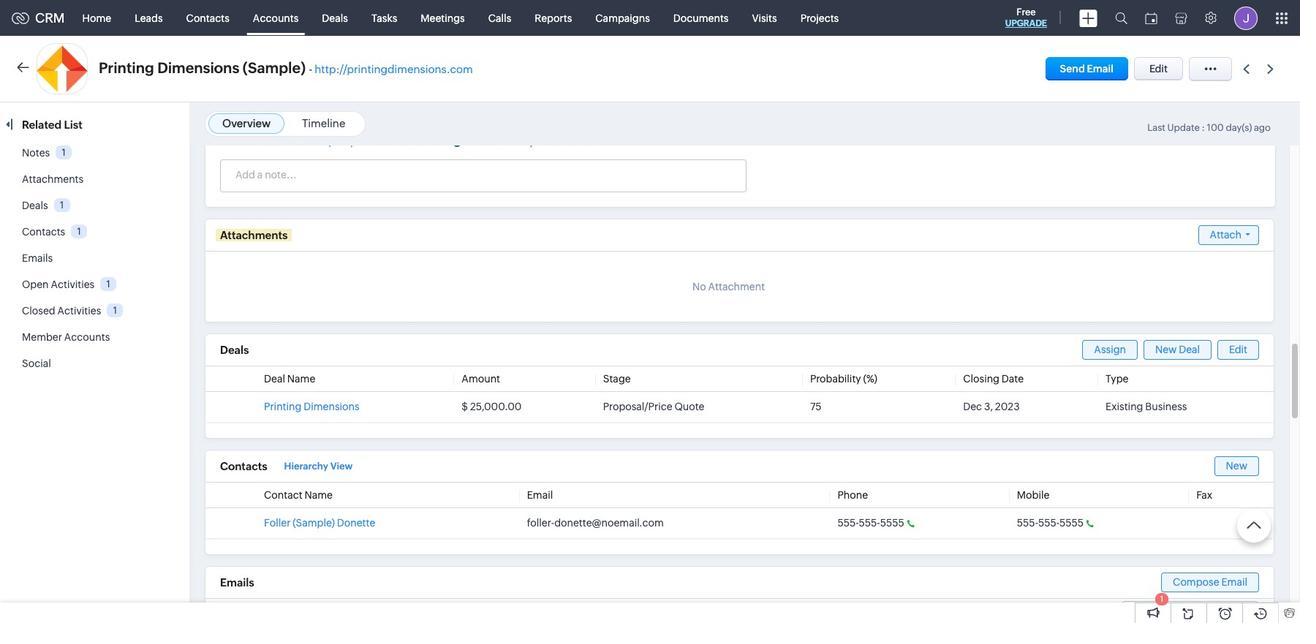 Task type: locate. For each thing, give the bounding box(es) containing it.
5555
[[880, 517, 904, 529], [1060, 517, 1084, 529]]

1 vertical spatial deals link
[[22, 200, 48, 211]]

0 horizontal spatial -
[[295, 137, 298, 148]]

1 horizontal spatial deal
[[1179, 344, 1200, 355]]

contacts link right the leads
[[175, 0, 241, 35]]

logo image
[[12, 12, 29, 24]]

0 horizontal spatial edit
[[1150, 63, 1168, 75]]

email right compose
[[1222, 576, 1248, 588]]

dec 3, 2023
[[963, 401, 1020, 412]]

deal name
[[264, 373, 315, 385]]

0 vertical spatial name
[[287, 373, 315, 385]]

0 vertical spatial deals
[[322, 12, 348, 24]]

1
[[62, 147, 66, 158], [60, 200, 64, 211], [77, 226, 81, 237], [106, 279, 110, 290], [113, 305, 117, 316], [1160, 595, 1164, 603]]

• left the add
[[382, 137, 385, 148]]

deal
[[1179, 344, 1200, 355], [264, 373, 285, 385]]

foller (sample) donette link down contact name
[[264, 517, 375, 529]]

name for contact name
[[305, 489, 333, 501]]

deal up printing dimensions link
[[264, 373, 285, 385]]

1 horizontal spatial contacts link
[[175, 0, 241, 35]]

new
[[1155, 344, 1177, 355], [1226, 460, 1248, 472]]

accounts inside accounts link
[[253, 12, 299, 24]]

$
[[462, 401, 468, 412]]

activities up the member accounts link
[[57, 305, 101, 317]]

emails link
[[22, 252, 53, 264]]

email right send
[[1087, 63, 1114, 75]]

deals
[[322, 12, 348, 24], [22, 200, 48, 211], [220, 344, 249, 356]]

1 horizontal spatial email
[[1087, 63, 1114, 75]]

0 vertical spatial -
[[309, 63, 312, 75]]

2023 right 3,
[[995, 401, 1020, 412]]

2 vertical spatial deals
[[220, 344, 249, 356]]

555-555-5555 down mobile
[[1017, 517, 1084, 529]]

probability
[[810, 373, 861, 385]]

1 vertical spatial printing
[[264, 401, 302, 412]]

contacts up the contact name link
[[220, 460, 268, 473]]

view
[[330, 461, 353, 472]]

accounts down closed activities on the left of the page
[[64, 331, 110, 343]]

assign
[[1094, 344, 1126, 355]]

activities for closed activities
[[57, 305, 101, 317]]

0 vertical spatial activities
[[51, 279, 95, 290]]

- inside printing dimensions (sample) - http://printingdimensions.com
[[309, 63, 312, 75]]

1 horizontal spatial deals
[[220, 344, 249, 356]]

1 horizontal spatial -
[[309, 63, 312, 75]]

0 horizontal spatial •
[[382, 137, 385, 148]]

compose email
[[1173, 576, 1248, 588]]

555-
[[838, 517, 859, 529], [859, 517, 880, 529], [1017, 517, 1039, 529], [1039, 517, 1060, 529]]

edit inside button
[[1150, 63, 1168, 75]]

0 vertical spatial email
[[1087, 63, 1114, 75]]

1 vertical spatial edit
[[1229, 344, 1248, 355]]

projects link
[[789, 0, 851, 35]]

0 horizontal spatial 555-555-5555
[[838, 517, 904, 529]]

2 vertical spatial (sample)
[[293, 517, 335, 529]]

hierarchy view link
[[284, 457, 353, 476]]

email inside send email button
[[1087, 63, 1114, 75]]

visits
[[752, 12, 777, 24]]

nov 27 2023
[[465, 137, 520, 148]]

2023
[[497, 137, 520, 148], [995, 401, 1020, 412]]

0 vertical spatial contacts link
[[175, 0, 241, 35]]

0 vertical spatial deals link
[[310, 0, 360, 35]]

attach
[[1210, 229, 1242, 241]]

printing dimensions
[[264, 401, 360, 412]]

0 vertical spatial emails
[[22, 252, 53, 264]]

1 horizontal spatial •
[[442, 137, 445, 148]]

1 for open activities
[[106, 279, 110, 290]]

contact for contact - foller (sample) donette
[[255, 137, 291, 148]]

contacts up emails link
[[22, 226, 65, 238]]

no
[[693, 281, 706, 293]]

0 horizontal spatial 2023
[[497, 137, 520, 148]]

2 horizontal spatial email
[[1222, 576, 1248, 588]]

2 555- from the left
[[859, 517, 880, 529]]

2023 right 27
[[497, 137, 520, 148]]

1 vertical spatial (sample)
[[328, 137, 367, 148]]

hierarchy
[[284, 461, 328, 472]]

1 for notes
[[62, 147, 66, 158]]

hierarchy view
[[284, 461, 353, 472]]

1 horizontal spatial new
[[1226, 460, 1248, 472]]

new inside "link"
[[1226, 460, 1248, 472]]

0 vertical spatial attachments
[[22, 173, 84, 185]]

0 horizontal spatial email
[[527, 489, 553, 501]]

(sample)
[[243, 59, 306, 76], [328, 137, 367, 148], [293, 517, 335, 529]]

0 vertical spatial accounts
[[253, 12, 299, 24]]

new for new deal
[[1155, 344, 1177, 355]]

1 horizontal spatial 555-555-5555
[[1017, 517, 1084, 529]]

printing down deal name link
[[264, 401, 302, 412]]

1 horizontal spatial 5555
[[1060, 517, 1084, 529]]

1 vertical spatial contact
[[264, 489, 302, 501]]

1 horizontal spatial 2023
[[995, 401, 1020, 412]]

1 vertical spatial dimensions
[[304, 401, 360, 412]]

visits link
[[740, 0, 789, 35]]

0 horizontal spatial contacts link
[[22, 226, 65, 238]]

:
[[1202, 122, 1205, 133]]

0 vertical spatial 2023
[[497, 137, 520, 148]]

1 horizontal spatial dimensions
[[304, 401, 360, 412]]

email up foller-
[[527, 489, 553, 501]]

deals link left tasks
[[310, 0, 360, 35]]

calls link
[[477, 0, 523, 35]]

foller (sample) donette
[[264, 517, 375, 529]]

0 vertical spatial foller (sample) donette link
[[301, 135, 405, 150]]

dimensions down 'leads' link
[[157, 59, 239, 76]]

assign link
[[1083, 340, 1138, 360]]

foller (sample) donette link down timeline at left
[[301, 135, 405, 150]]

foller-donette@noemail.com
[[527, 517, 664, 529]]

$ 25,000.00
[[462, 401, 522, 412]]

projects
[[801, 12, 839, 24]]

contact down hierarchy
[[264, 489, 302, 501]]

1 vertical spatial name
[[305, 489, 333, 501]]

contact name
[[264, 489, 333, 501]]

edit right the new deal
[[1229, 344, 1248, 355]]

notes
[[22, 147, 50, 159]]

contacts link up emails link
[[22, 226, 65, 238]]

•
[[382, 137, 385, 148], [442, 137, 445, 148]]

add note link
[[393, 135, 434, 150]]

1 vertical spatial deals
[[22, 200, 48, 211]]

donette left note
[[369, 137, 405, 148]]

0 horizontal spatial attachments
[[22, 173, 84, 185]]

calendar image
[[1145, 12, 1158, 24]]

0 vertical spatial edit
[[1150, 63, 1168, 75]]

edit
[[1150, 63, 1168, 75], [1229, 344, 1248, 355]]

dimensions down deal name
[[304, 401, 360, 412]]

100
[[1207, 122, 1224, 133]]

(sample) down timeline at left
[[328, 137, 367, 148]]

0 horizontal spatial dimensions
[[157, 59, 239, 76]]

2 vertical spatial email
[[1222, 576, 1248, 588]]

name up foller (sample) donette
[[305, 489, 333, 501]]

1 horizontal spatial foller
[[301, 137, 326, 148]]

last
[[1148, 122, 1166, 133]]

foller down contact name
[[264, 517, 291, 529]]

1 vertical spatial 2023
[[995, 401, 1020, 412]]

contact for contact name
[[264, 489, 302, 501]]

edit down calendar icon
[[1150, 63, 1168, 75]]

1 vertical spatial email
[[527, 489, 553, 501]]

0 horizontal spatial printing
[[99, 59, 154, 76]]

contacts right the leads
[[186, 12, 230, 24]]

2 vertical spatial contacts
[[220, 460, 268, 473]]

0 horizontal spatial 5555
[[880, 517, 904, 529]]

3,
[[984, 401, 993, 412]]

timeline
[[302, 117, 345, 129]]

note
[[413, 137, 434, 148]]

555-555-5555 down phone
[[838, 517, 904, 529]]

(sample) down accounts link
[[243, 59, 306, 76]]

• right note
[[442, 137, 445, 148]]

new deal
[[1155, 344, 1200, 355]]

0 vertical spatial deal
[[1179, 344, 1200, 355]]

1 vertical spatial foller
[[264, 517, 291, 529]]

accounts up printing dimensions (sample) - http://printingdimensions.com
[[253, 12, 299, 24]]

campaigns link
[[584, 0, 662, 35]]

0 horizontal spatial new
[[1155, 344, 1177, 355]]

None field
[[1121, 601, 1259, 623]]

business
[[1146, 401, 1187, 412]]

closing date
[[963, 373, 1024, 385]]

phone link
[[838, 489, 868, 501]]

1 vertical spatial emails
[[220, 577, 254, 589]]

2023 for dec 3, 2023
[[995, 401, 1020, 412]]

deal name link
[[264, 373, 315, 385]]

create menu image
[[1079, 9, 1098, 27]]

name for deal name
[[287, 373, 315, 385]]

Add a note... field
[[221, 167, 745, 182]]

send email button
[[1046, 57, 1128, 80]]

related
[[22, 118, 62, 131]]

foller down timeline at left
[[301, 137, 326, 148]]

(sample) down contact name
[[293, 517, 335, 529]]

2 555-555-5555 from the left
[[1017, 517, 1084, 529]]

deal left edit link
[[1179, 344, 1200, 355]]

2 horizontal spatial deals
[[322, 12, 348, 24]]

1 vertical spatial contacts link
[[22, 226, 65, 238]]

donette
[[369, 137, 405, 148], [337, 517, 375, 529]]

-
[[309, 63, 312, 75], [295, 137, 298, 148]]

0 vertical spatial contacts
[[186, 12, 230, 24]]

activities up closed activities on the left of the page
[[51, 279, 95, 290]]

email for compose email
[[1222, 576, 1248, 588]]

campaigns
[[596, 12, 650, 24]]

1 horizontal spatial attachments
[[220, 229, 288, 241]]

profile element
[[1226, 0, 1267, 35]]

0 horizontal spatial deals link
[[22, 200, 48, 211]]

contact
[[255, 137, 291, 148], [264, 489, 302, 501]]

donette@noemail.com
[[554, 517, 664, 529]]

compose
[[1173, 576, 1220, 588]]

0 vertical spatial contact
[[255, 137, 291, 148]]

contact down the overview link
[[255, 137, 291, 148]]

0 vertical spatial new
[[1155, 344, 1177, 355]]

1 vertical spatial activities
[[57, 305, 101, 317]]

0 horizontal spatial deal
[[264, 373, 285, 385]]

0 horizontal spatial foller
[[264, 517, 291, 529]]

0 vertical spatial dimensions
[[157, 59, 239, 76]]

1 horizontal spatial edit
[[1229, 344, 1248, 355]]

1 for deals
[[60, 200, 64, 211]]

1 horizontal spatial accounts
[[253, 12, 299, 24]]

27
[[485, 137, 495, 148]]

1 horizontal spatial printing
[[264, 401, 302, 412]]

1 vertical spatial new
[[1226, 460, 1248, 472]]

printing down 'leads' link
[[99, 59, 154, 76]]

contacts
[[186, 12, 230, 24], [22, 226, 65, 238], [220, 460, 268, 473]]

type
[[1106, 373, 1129, 385]]

mobile link
[[1017, 489, 1050, 501]]

closing date link
[[963, 373, 1024, 385]]

0 vertical spatial printing
[[99, 59, 154, 76]]

amount link
[[462, 373, 500, 385]]

0 horizontal spatial accounts
[[64, 331, 110, 343]]

email link
[[527, 489, 553, 501]]

donette down view
[[337, 517, 375, 529]]

mobile
[[1017, 489, 1050, 501]]

fax link
[[1197, 489, 1213, 501]]

http://printingdimensions.com
[[315, 63, 473, 75]]

home
[[82, 12, 111, 24]]

1 • from the left
[[382, 137, 385, 148]]

accounts link
[[241, 0, 310, 35]]

1 vertical spatial attachments
[[220, 229, 288, 241]]

meetings link
[[409, 0, 477, 35]]

0 horizontal spatial emails
[[22, 252, 53, 264]]

0 vertical spatial (sample)
[[243, 59, 306, 76]]

name up printing dimensions link
[[287, 373, 315, 385]]

social link
[[22, 358, 51, 369]]

0 horizontal spatial deals
[[22, 200, 48, 211]]

search element
[[1107, 0, 1137, 36]]

0 vertical spatial donette
[[369, 137, 405, 148]]

deals link down 'attachments' link
[[22, 200, 48, 211]]

2 • from the left
[[442, 137, 445, 148]]

stage link
[[603, 373, 631, 385]]



Task type: vqa. For each thing, say whether or not it's contained in the screenshot.
bottommost Edit
yes



Task type: describe. For each thing, give the bounding box(es) containing it.
ago
[[1254, 122, 1271, 133]]

new deal link
[[1144, 340, 1212, 360]]

crm link
[[12, 10, 65, 26]]

1 horizontal spatial deals link
[[310, 0, 360, 35]]

tasks link
[[360, 0, 409, 35]]

open
[[22, 279, 49, 290]]

member accounts link
[[22, 331, 110, 343]]

reports link
[[523, 0, 584, 35]]

search image
[[1115, 12, 1128, 24]]

leads link
[[123, 0, 175, 35]]

simon
[[538, 137, 566, 148]]

stage
[[603, 373, 631, 385]]

1 vertical spatial accounts
[[64, 331, 110, 343]]

crm
[[35, 10, 65, 26]]

probability (%)
[[810, 373, 878, 385]]

1 vertical spatial foller (sample) donette link
[[264, 517, 375, 529]]

documents link
[[662, 0, 740, 35]]

send
[[1060, 63, 1085, 75]]

by simon jacob
[[523, 137, 595, 148]]

jacob
[[568, 137, 595, 148]]

1 for closed activities
[[113, 305, 117, 316]]

1 vertical spatial contacts
[[22, 226, 65, 238]]

phone
[[838, 489, 868, 501]]

• add note •
[[382, 137, 445, 148]]

existing
[[1106, 401, 1143, 412]]

closing
[[963, 373, 1000, 385]]

quote
[[675, 401, 705, 412]]

proposal/price quote
[[603, 401, 705, 412]]

calls
[[488, 12, 511, 24]]

http://printingdimensions.com link
[[315, 63, 473, 75]]

dimensions for printing dimensions (sample) - http://printingdimensions.com
[[157, 59, 239, 76]]

no attachment
[[693, 281, 765, 293]]

overview link
[[222, 117, 271, 129]]

2 5555 from the left
[[1060, 517, 1084, 529]]

attachments link
[[22, 173, 84, 185]]

1 for contacts
[[77, 226, 81, 237]]

printing for printing dimensions (sample) - http://printingdimensions.com
[[99, 59, 154, 76]]

printing dimensions (sample) - http://printingdimensions.com
[[99, 59, 473, 76]]

free
[[1017, 7, 1036, 18]]

nov
[[465, 137, 483, 148]]

1 horizontal spatial emails
[[220, 577, 254, 589]]

new link
[[1214, 456, 1259, 476]]

edit link
[[1218, 340, 1259, 360]]

1 vertical spatial donette
[[337, 517, 375, 529]]

contact - foller (sample) donette
[[255, 137, 405, 148]]

amount
[[462, 373, 500, 385]]

notes link
[[22, 147, 50, 159]]

leads
[[135, 12, 163, 24]]

75
[[810, 401, 822, 412]]

foller-
[[527, 517, 554, 529]]

1 555- from the left
[[838, 517, 859, 529]]

open activities
[[22, 279, 95, 290]]

related list
[[22, 118, 85, 131]]

1 vertical spatial deal
[[264, 373, 285, 385]]

previous record image
[[1243, 64, 1250, 74]]

25,000.00
[[470, 401, 522, 412]]

update
[[1168, 122, 1200, 133]]

edit button
[[1134, 57, 1183, 80]]

documents
[[673, 12, 729, 24]]

create menu element
[[1071, 0, 1107, 35]]

member accounts
[[22, 331, 110, 343]]

meetings
[[421, 12, 465, 24]]

2023 for nov 27 2023
[[497, 137, 520, 148]]

attach link
[[1198, 225, 1259, 245]]

1 555-555-5555 from the left
[[838, 517, 904, 529]]

overview
[[222, 117, 271, 129]]

0 vertical spatial foller
[[301, 137, 326, 148]]

closed activities
[[22, 305, 101, 317]]

(%)
[[863, 373, 878, 385]]

1 vertical spatial -
[[295, 137, 298, 148]]

reports
[[535, 12, 572, 24]]

home link
[[71, 0, 123, 35]]

profile image
[[1235, 6, 1258, 30]]

open activities link
[[22, 279, 95, 290]]

1 5555 from the left
[[880, 517, 904, 529]]

closed
[[22, 305, 55, 317]]

printing for printing dimensions
[[264, 401, 302, 412]]

proposal/price
[[603, 401, 673, 412]]

add
[[393, 137, 411, 148]]

day(s)
[[1226, 122, 1252, 133]]

new for new
[[1226, 460, 1248, 472]]

email for send email
[[1087, 63, 1114, 75]]

3 555- from the left
[[1017, 517, 1039, 529]]

activities for open activities
[[51, 279, 95, 290]]

4 555- from the left
[[1039, 517, 1060, 529]]

timeline link
[[302, 117, 345, 129]]

member
[[22, 331, 62, 343]]

dimensions for printing dimensions
[[304, 401, 360, 412]]

tasks
[[371, 12, 397, 24]]

date
[[1002, 373, 1024, 385]]

next record image
[[1267, 64, 1277, 74]]

upgrade
[[1005, 18, 1047, 29]]



